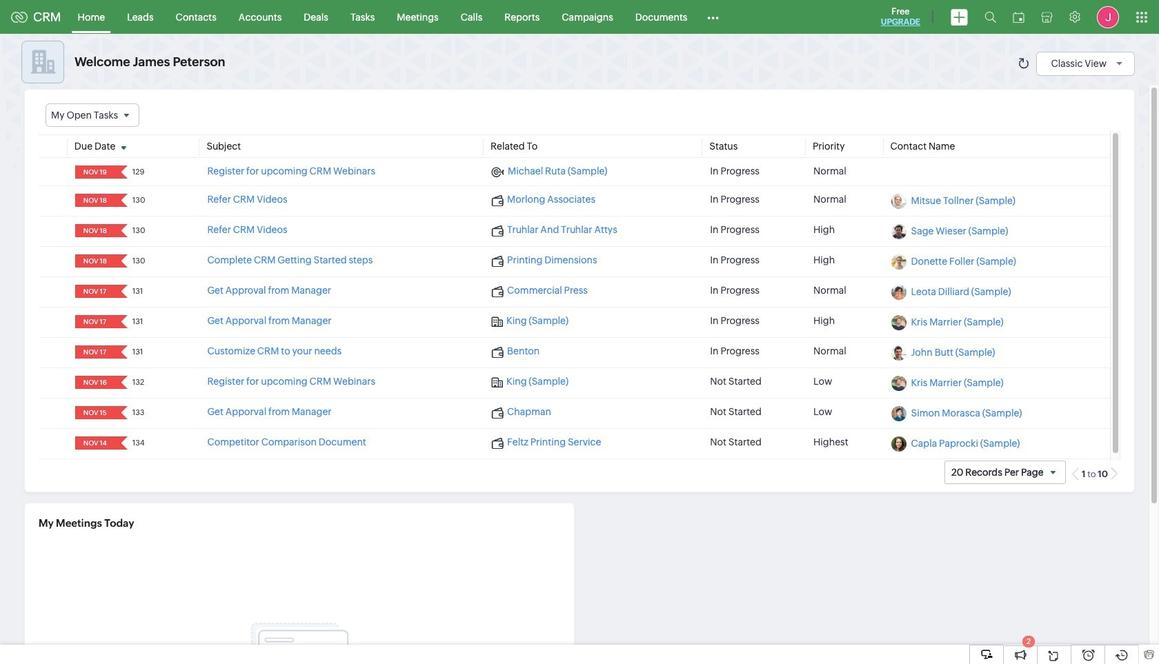 Task type: locate. For each thing, give the bounding box(es) containing it.
profile image
[[1097, 6, 1119, 28]]

None field
[[46, 103, 140, 127], [79, 166, 112, 179], [79, 194, 112, 207], [79, 224, 112, 237], [79, 255, 112, 268], [79, 285, 112, 298], [79, 315, 112, 329], [79, 346, 112, 359], [79, 376, 112, 389], [79, 407, 112, 420], [79, 437, 112, 450], [46, 103, 140, 127], [79, 166, 112, 179], [79, 194, 112, 207], [79, 224, 112, 237], [79, 255, 112, 268], [79, 285, 112, 298], [79, 315, 112, 329], [79, 346, 112, 359], [79, 376, 112, 389], [79, 407, 112, 420], [79, 437, 112, 450]]

search element
[[976, 0, 1005, 34]]

logo image
[[11, 11, 28, 22]]

create menu element
[[943, 0, 976, 33]]



Task type: describe. For each thing, give the bounding box(es) containing it.
Other Modules field
[[699, 6, 728, 28]]

search image
[[985, 11, 996, 23]]

calendar image
[[1013, 11, 1025, 22]]

profile element
[[1089, 0, 1127, 33]]

create menu image
[[951, 9, 968, 25]]



Task type: vqa. For each thing, say whether or not it's contained in the screenshot.
Mm/Dd/Yy 'text box'
no



